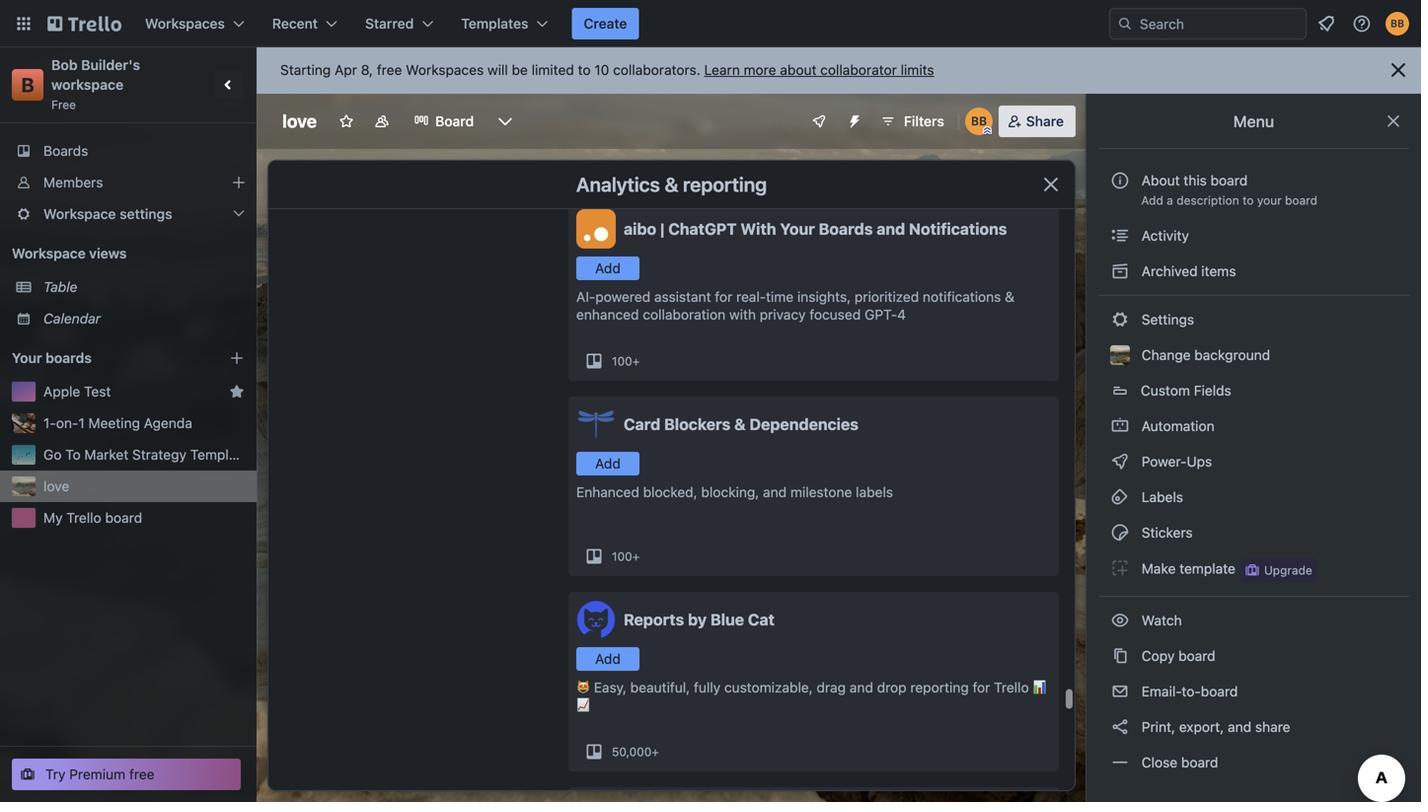 Task type: locate. For each thing, give the bounding box(es) containing it.
settings link
[[1099, 304, 1410, 336]]

customizable,
[[725, 680, 813, 696]]

& right blockers
[[735, 415, 746, 434]]

7 sm image from the top
[[1111, 611, 1130, 631]]

free inside button
[[129, 767, 155, 783]]

gpt-
[[865, 307, 898, 323]]

workspaces up the workspace navigation collapse icon
[[145, 15, 225, 32]]

drag
[[817, 680, 846, 696]]

labels
[[856, 484, 894, 501]]

ai-
[[577, 289, 596, 305]]

board right your at the right of the page
[[1286, 194, 1318, 207]]

+ down beautiful,
[[652, 745, 659, 759]]

1 add button from the top
[[577, 257, 640, 280]]

bob builder (bobbuilder40) image right the filters
[[965, 108, 993, 135]]

sm image left activity at the top right of the page
[[1111, 226, 1130, 246]]

2 100 + from the top
[[612, 550, 640, 564]]

& inside the ai-powered assistant for real-time insights, prioritized notifications & enhanced collaboration with privacy focused gpt-4
[[1005, 289, 1015, 305]]

board inside 'link'
[[105, 510, 142, 526]]

bob builder (bobbuilder40) image
[[1386, 12, 1410, 36], [965, 108, 993, 135]]

collaborators.
[[613, 62, 701, 78]]

+ up reports
[[633, 550, 640, 564]]

love link
[[43, 477, 245, 497]]

sm image for make template
[[1111, 559, 1130, 579]]

for inside the ai-powered assistant for real-time insights, prioritized notifications & enhanced collaboration with privacy focused gpt-4
[[715, 289, 733, 305]]

your
[[780, 220, 815, 238], [12, 350, 42, 366]]

5 sm image from the top
[[1111, 523, 1130, 543]]

settings
[[1138, 311, 1195, 328]]

blue
[[711, 611, 745, 629]]

1 vertical spatial reporting
[[911, 680, 969, 696]]

sm image left close
[[1111, 753, 1130, 773]]

3 sm image from the top
[[1111, 682, 1130, 702]]

sm image inside the settings link
[[1111, 310, 1130, 330]]

1 sm image from the top
[[1111, 262, 1130, 281]]

0 horizontal spatial boards
[[43, 143, 88, 159]]

sm image left email-
[[1111, 682, 1130, 702]]

sm image for archived items
[[1111, 262, 1130, 281]]

reports
[[624, 611, 684, 629]]

3 add button from the top
[[577, 648, 640, 671]]

workspace visible image
[[374, 114, 390, 129]]

filters button
[[875, 106, 951, 137]]

0 vertical spatial &
[[665, 173, 679, 196]]

0 vertical spatial for
[[715, 289, 733, 305]]

email-to-board
[[1138, 684, 1239, 700]]

0 horizontal spatial reporting
[[683, 173, 767, 196]]

sm image left make
[[1111, 559, 1130, 579]]

2 vertical spatial add button
[[577, 648, 640, 671]]

this member is an admin of this board. image
[[983, 126, 992, 135]]

workspace inside popup button
[[43, 206, 116, 222]]

😻
[[577, 680, 590, 696]]

sm image inside power-ups link
[[1111, 452, 1130, 472]]

calendar link
[[43, 309, 245, 329]]

close
[[1142, 755, 1178, 771]]

1 horizontal spatial boards
[[819, 220, 873, 238]]

search image
[[1118, 16, 1133, 32]]

make template
[[1138, 561, 1236, 577]]

workspace navigation collapse icon image
[[215, 71, 243, 99]]

trello right my
[[66, 510, 101, 526]]

sm image inside labels link
[[1111, 488, 1130, 507]]

0 vertical spatial add button
[[577, 257, 640, 280]]

0 horizontal spatial love
[[43, 478, 69, 495]]

+ for card
[[633, 550, 640, 564]]

on-
[[56, 415, 78, 431]]

milestone
[[791, 484, 852, 501]]

add up enhanced
[[595, 456, 621, 472]]

100 for aibo | chatgpt with your boards and notifications
[[612, 354, 633, 368]]

workspaces
[[145, 15, 225, 32], [406, 62, 484, 78]]

1 vertical spatial sm image
[[1111, 452, 1130, 472]]

fields
[[1194, 383, 1232, 399]]

1 vertical spatial love
[[43, 478, 69, 495]]

add button up powered on the left
[[577, 257, 640, 280]]

your left boards
[[12, 350, 42, 366]]

boards up members
[[43, 143, 88, 159]]

cat
[[748, 611, 775, 629]]

sm image inside email-to-board link
[[1111, 682, 1130, 702]]

enhanced
[[577, 484, 640, 501]]

0 horizontal spatial free
[[129, 767, 155, 783]]

to-
[[1182, 684, 1201, 700]]

labels
[[1138, 489, 1184, 505]]

add button up enhanced
[[577, 452, 640, 476]]

notifications
[[923, 289, 1002, 305]]

filters
[[904, 113, 945, 129]]

1 horizontal spatial free
[[377, 62, 402, 78]]

learn more about collaborator limits link
[[705, 62, 935, 78]]

add up powered on the left
[[595, 260, 621, 276]]

blockers
[[664, 415, 731, 434]]

bob builder's workspace free
[[51, 57, 144, 112]]

views
[[89, 245, 127, 262]]

enhanced
[[577, 307, 639, 323]]

10 sm image from the top
[[1111, 753, 1130, 773]]

2 horizontal spatial &
[[1005, 289, 1015, 305]]

1 horizontal spatial bob builder (bobbuilder40) image
[[1386, 12, 1410, 36]]

free right premium
[[129, 767, 155, 783]]

6 sm image from the top
[[1111, 559, 1130, 579]]

sm image left archived
[[1111, 262, 1130, 281]]

sm image inside activity "link"
[[1111, 226, 1130, 246]]

sm image inside print, export, and share link
[[1111, 718, 1130, 738]]

reports by blue cat
[[624, 611, 775, 629]]

0 vertical spatial love
[[282, 111, 317, 132]]

bob builder's workspace link
[[51, 57, 144, 93]]

to inside about this board add a description to your board
[[1243, 194, 1254, 207]]

with
[[741, 220, 777, 238]]

2 vertical spatial +
[[652, 745, 659, 759]]

0 horizontal spatial for
[[715, 289, 733, 305]]

be
[[512, 62, 528, 78]]

1 vertical spatial boards
[[819, 220, 873, 238]]

1 vertical spatial for
[[973, 680, 991, 696]]

2 add button from the top
[[577, 452, 640, 476]]

add up easy,
[[595, 651, 621, 667]]

reporting inside 😻 easy, beautiful, fully customizable, drag and drop reporting for trello 📊 📈
[[911, 680, 969, 696]]

email-
[[1142, 684, 1182, 700]]

1 horizontal spatial for
[[973, 680, 991, 696]]

star or unstar board image
[[339, 114, 355, 129]]

to left 10
[[578, 62, 591, 78]]

add button for card
[[577, 452, 640, 476]]

ai-powered assistant for real-time insights, prioritized notifications & enhanced collaboration with privacy focused gpt-4
[[577, 289, 1015, 323]]

1 horizontal spatial reporting
[[911, 680, 969, 696]]

more
[[744, 62, 777, 78]]

starred button
[[353, 8, 446, 39]]

to
[[65, 447, 81, 463]]

1 vertical spatial trello
[[994, 680, 1029, 696]]

1 vertical spatial free
[[129, 767, 155, 783]]

1 horizontal spatial workspaces
[[406, 62, 484, 78]]

board down export,
[[1182, 755, 1219, 771]]

reporting right drop
[[911, 680, 969, 696]]

board link
[[402, 106, 486, 137]]

sm image for settings
[[1111, 310, 1130, 330]]

3 sm image from the top
[[1111, 417, 1130, 436]]

0 vertical spatial 100
[[612, 354, 633, 368]]

try premium free
[[45, 767, 155, 783]]

0 vertical spatial your
[[780, 220, 815, 238]]

0 vertical spatial to
[[578, 62, 591, 78]]

100 + for card blockers & dependencies
[[612, 550, 640, 564]]

sm image left labels
[[1111, 488, 1130, 507]]

0 horizontal spatial workspaces
[[145, 15, 225, 32]]

free right 8,
[[377, 62, 402, 78]]

print, export, and share link
[[1099, 712, 1410, 743]]

boards link
[[0, 135, 257, 167]]

for left 📊
[[973, 680, 991, 696]]

by
[[688, 611, 707, 629]]

2 100 from the top
[[612, 550, 633, 564]]

0 vertical spatial 100 +
[[612, 354, 640, 368]]

0 vertical spatial workspaces
[[145, 15, 225, 32]]

1 horizontal spatial your
[[780, 220, 815, 238]]

your right with on the top of the page
[[780, 220, 815, 238]]

test
[[84, 384, 111, 400]]

sm image for stickers
[[1111, 523, 1130, 543]]

will
[[488, 62, 508, 78]]

strategy
[[132, 447, 187, 463]]

upgrade button
[[1241, 559, 1317, 583]]

card
[[624, 415, 661, 434]]

trello
[[66, 510, 101, 526], [994, 680, 1029, 696]]

sm image for automation
[[1111, 417, 1130, 436]]

your
[[1258, 194, 1282, 207]]

watch link
[[1099, 605, 1410, 637]]

easy,
[[594, 680, 627, 696]]

& right analytics
[[665, 173, 679, 196]]

0 horizontal spatial your
[[12, 350, 42, 366]]

0 vertical spatial boards
[[43, 143, 88, 159]]

sm image inside the copy board link
[[1111, 647, 1130, 666]]

activity
[[1138, 228, 1190, 244]]

& right notifications
[[1005, 289, 1015, 305]]

notifications
[[909, 220, 1008, 238]]

1 vertical spatial 100
[[612, 550, 633, 564]]

1 vertical spatial &
[[1005, 289, 1015, 305]]

workspaces up board link
[[406, 62, 484, 78]]

board down love 'link'
[[105, 510, 142, 526]]

1 vertical spatial to
[[1243, 194, 1254, 207]]

love up my
[[43, 478, 69, 495]]

2 sm image from the top
[[1111, 452, 1130, 472]]

1 vertical spatial workspaces
[[406, 62, 484, 78]]

workspace down members
[[43, 206, 116, 222]]

bob
[[51, 57, 78, 73]]

add left a on the top of the page
[[1142, 194, 1164, 207]]

1 horizontal spatial to
[[1243, 194, 1254, 207]]

boards up insights,
[[819, 220, 873, 238]]

sm image for print, export, and share
[[1111, 718, 1130, 738]]

sm image
[[1111, 226, 1130, 246], [1111, 310, 1130, 330], [1111, 417, 1130, 436], [1111, 488, 1130, 507], [1111, 523, 1130, 543], [1111, 559, 1130, 579], [1111, 611, 1130, 631], [1111, 647, 1130, 666], [1111, 718, 1130, 738], [1111, 753, 1130, 773]]

templates
[[461, 15, 529, 32]]

1 100 + from the top
[[612, 354, 640, 368]]

Search field
[[1133, 9, 1306, 39]]

to left your at the right of the page
[[1243, 194, 1254, 207]]

sm image left the copy
[[1111, 647, 1130, 666]]

1 horizontal spatial trello
[[994, 680, 1029, 696]]

2 vertical spatial sm image
[[1111, 682, 1130, 702]]

sm image inside automation link
[[1111, 417, 1130, 436]]

0 horizontal spatial trello
[[66, 510, 101, 526]]

share
[[1027, 113, 1064, 129]]

members
[[43, 174, 103, 191]]

sm image left automation
[[1111, 417, 1130, 436]]

0 vertical spatial bob builder (bobbuilder40) image
[[1386, 12, 1410, 36]]

template
[[1180, 561, 1236, 577]]

workspace up table
[[12, 245, 86, 262]]

copy board
[[1138, 648, 1216, 664]]

trello inside 😻 easy, beautiful, fully customizable, drag and drop reporting for trello 📊 📈
[[994, 680, 1029, 696]]

0 vertical spatial sm image
[[1111, 262, 1130, 281]]

automation image
[[839, 106, 867, 133]]

0 vertical spatial trello
[[66, 510, 101, 526]]

8 sm image from the top
[[1111, 647, 1130, 666]]

sm image left watch
[[1111, 611, 1130, 631]]

love inside 'link'
[[43, 478, 69, 495]]

change background
[[1138, 347, 1271, 363]]

starting
[[280, 62, 331, 78]]

add button up easy,
[[577, 648, 640, 671]]

1 vertical spatial +
[[633, 550, 640, 564]]

1 vertical spatial 100 +
[[612, 550, 640, 564]]

sm image inside archived items link
[[1111, 262, 1130, 281]]

1 vertical spatial bob builder (bobbuilder40) image
[[965, 108, 993, 135]]

and right drag
[[850, 680, 874, 696]]

1 vertical spatial workspace
[[12, 245, 86, 262]]

board up description
[[1211, 172, 1248, 189]]

try premium free button
[[12, 759, 241, 791]]

sm image
[[1111, 262, 1130, 281], [1111, 452, 1130, 472], [1111, 682, 1130, 702]]

sm image left settings
[[1111, 310, 1130, 330]]

labels link
[[1099, 482, 1410, 513]]

sm image inside close board link
[[1111, 753, 1130, 773]]

blocked,
[[643, 484, 698, 501]]

focused
[[810, 307, 861, 323]]

with
[[730, 307, 756, 323]]

sm image inside stickers "link"
[[1111, 523, 1130, 543]]

my trello board
[[43, 510, 142, 526]]

love left star or unstar board icon
[[282, 111, 317, 132]]

bob builder (bobbuilder40) image right open information menu image
[[1386, 12, 1410, 36]]

reporting up the chatgpt
[[683, 173, 767, 196]]

archived
[[1142, 263, 1198, 279]]

1 horizontal spatial &
[[735, 415, 746, 434]]

0 vertical spatial workspace
[[43, 206, 116, 222]]

sm image left power-
[[1111, 452, 1130, 472]]

add
[[1142, 194, 1164, 207], [595, 260, 621, 276], [595, 456, 621, 472], [595, 651, 621, 667]]

0 vertical spatial reporting
[[683, 173, 767, 196]]

+ down enhanced
[[633, 354, 640, 368]]

1-on-1 meeting agenda
[[43, 415, 192, 431]]

1 100 from the top
[[612, 354, 633, 368]]

2 vertical spatial &
[[735, 415, 746, 434]]

1 sm image from the top
[[1111, 226, 1130, 246]]

workspace settings button
[[0, 198, 257, 230]]

9 sm image from the top
[[1111, 718, 1130, 738]]

sm image left the print,
[[1111, 718, 1130, 738]]

0 horizontal spatial bob builder (bobbuilder40) image
[[965, 108, 993, 135]]

free
[[377, 62, 402, 78], [129, 767, 155, 783]]

sm image left stickers
[[1111, 523, 1130, 543]]

1 vertical spatial add button
[[577, 452, 640, 476]]

love inside board name text box
[[282, 111, 317, 132]]

2 sm image from the top
[[1111, 310, 1130, 330]]

for up with at the top of page
[[715, 289, 733, 305]]

4 sm image from the top
[[1111, 488, 1130, 507]]

workspace for workspace views
[[12, 245, 86, 262]]

trello left 📊
[[994, 680, 1029, 696]]

sm image inside "watch" link
[[1111, 611, 1130, 631]]

0 vertical spatial +
[[633, 354, 640, 368]]

1 horizontal spatial love
[[282, 111, 317, 132]]

meeting
[[88, 415, 140, 431]]



Task type: vqa. For each thing, say whether or not it's contained in the screenshot.
How to create a remote team culture 'link'
no



Task type: describe. For each thing, give the bounding box(es) containing it.
custom fields button
[[1099, 375, 1410, 407]]

my trello board link
[[43, 508, 245, 528]]

board up to-
[[1179, 648, 1216, 664]]

100 for card blockers & dependencies
[[612, 550, 633, 564]]

+ for aibo
[[633, 354, 640, 368]]

automation link
[[1099, 411, 1410, 442]]

about
[[780, 62, 817, 78]]

apple test link
[[43, 382, 221, 402]]

prioritized
[[855, 289, 919, 305]]

100 + for aibo | chatgpt with your boards and notifications
[[612, 354, 640, 368]]

open information menu image
[[1353, 14, 1372, 34]]

background
[[1195, 347, 1271, 363]]

add button for aibo
[[577, 257, 640, 280]]

table link
[[43, 277, 245, 297]]

1-on-1 meeting agenda link
[[43, 414, 245, 433]]

workspace views
[[12, 245, 127, 262]]

trello inside 'link'
[[66, 510, 101, 526]]

recent button
[[261, 8, 350, 39]]

chatgpt
[[669, 220, 737, 238]]

add for reports by blue cat
[[595, 651, 621, 667]]

create button
[[572, 8, 639, 39]]

share
[[1256, 719, 1291, 736]]

calendar
[[43, 311, 101, 327]]

your boards
[[12, 350, 92, 366]]

market
[[84, 447, 129, 463]]

sm image for activity
[[1111, 226, 1130, 246]]

copy board link
[[1099, 641, 1410, 672]]

customize views image
[[496, 112, 516, 131]]

description
[[1177, 194, 1240, 207]]

ups
[[1187, 454, 1213, 470]]

aibo
[[624, 220, 657, 238]]

1 vertical spatial your
[[12, 350, 42, 366]]

power ups image
[[812, 114, 827, 129]]

upgrade
[[1265, 564, 1313, 578]]

agenda
[[144, 415, 192, 431]]

sm image for close board
[[1111, 753, 1130, 773]]

this
[[1184, 172, 1207, 189]]

builder's
[[81, 57, 140, 73]]

stickers
[[1138, 525, 1193, 541]]

assistant
[[654, 289, 711, 305]]

starred
[[365, 15, 414, 32]]

0 horizontal spatial to
[[578, 62, 591, 78]]

+ for reports
[[652, 745, 659, 759]]

add button for reports
[[577, 648, 640, 671]]

beautiful,
[[631, 680, 690, 696]]

add for aibo | chatgpt with your boards and notifications
[[595, 260, 621, 276]]

starred icon image
[[229, 384, 245, 400]]

Board name text field
[[272, 106, 327, 137]]

fully
[[694, 680, 721, 696]]

sm image for email-to-board
[[1111, 682, 1130, 702]]

collaboration
[[643, 307, 726, 323]]

workspace for workspace settings
[[43, 206, 116, 222]]

about this board add a description to your board
[[1142, 172, 1318, 207]]

analytics
[[576, 173, 660, 196]]

sm image for power-ups
[[1111, 452, 1130, 472]]

4
[[898, 307, 906, 323]]

learn
[[705, 62, 740, 78]]

custom fields
[[1141, 383, 1232, 399]]

0 horizontal spatial &
[[665, 173, 679, 196]]

print,
[[1142, 719, 1176, 736]]

automation
[[1138, 418, 1215, 434]]

create
[[584, 15, 627, 32]]

your boards with 5 items element
[[12, 347, 199, 370]]

starting apr 8, free workspaces will be limited to 10 collaborators. learn more about collaborator limits
[[280, 62, 935, 78]]

settings
[[120, 206, 172, 222]]

limited
[[532, 62, 574, 78]]

sm image for labels
[[1111, 488, 1130, 507]]

and right blocking,
[[763, 484, 787, 501]]

aibo | chatgpt with your boards and notifications
[[624, 220, 1008, 238]]

time
[[766, 289, 794, 305]]

and inside 😻 easy, beautiful, fully customizable, drag and drop reporting for trello 📊 📈
[[850, 680, 874, 696]]

boards
[[46, 350, 92, 366]]

items
[[1202, 263, 1237, 279]]

apple test
[[43, 384, 111, 400]]

power-ups
[[1138, 454, 1216, 470]]

and left share
[[1228, 719, 1252, 736]]

add board image
[[229, 350, 245, 366]]

members link
[[0, 167, 257, 198]]

0 vertical spatial free
[[377, 62, 402, 78]]

power-ups link
[[1099, 446, 1410, 478]]

10
[[595, 62, 610, 78]]

activity link
[[1099, 220, 1410, 252]]

b link
[[12, 69, 43, 101]]

change background link
[[1099, 340, 1410, 371]]

0 notifications image
[[1315, 12, 1339, 36]]

go to market strategy template
[[43, 447, 249, 463]]

dependencies
[[750, 415, 859, 434]]

custom
[[1141, 383, 1191, 399]]

add for card blockers & dependencies
[[595, 456, 621, 472]]

for inside 😻 easy, beautiful, fully customizable, drag and drop reporting for trello 📊 📈
[[973, 680, 991, 696]]

sm image for copy board
[[1111, 647, 1130, 666]]

and left notifications
[[877, 220, 906, 238]]

stickers link
[[1099, 517, 1410, 549]]

a
[[1167, 194, 1174, 207]]

email-to-board link
[[1099, 676, 1410, 708]]

power-
[[1142, 454, 1187, 470]]

add inside about this board add a description to your board
[[1142, 194, 1164, 207]]

try
[[45, 767, 66, 783]]

back to home image
[[47, 8, 121, 39]]

table
[[43, 279, 77, 295]]

collaborator
[[821, 62, 897, 78]]

premium
[[69, 767, 126, 783]]

primary element
[[0, 0, 1422, 47]]

analytics & reporting
[[576, 173, 767, 196]]

enhanced blocked, blocking, and milestone labels
[[577, 484, 894, 501]]

board up print, export, and share
[[1201, 684, 1239, 700]]

change
[[1142, 347, 1191, 363]]

sm image for watch
[[1111, 611, 1130, 631]]

workspaces inside 'popup button'
[[145, 15, 225, 32]]



